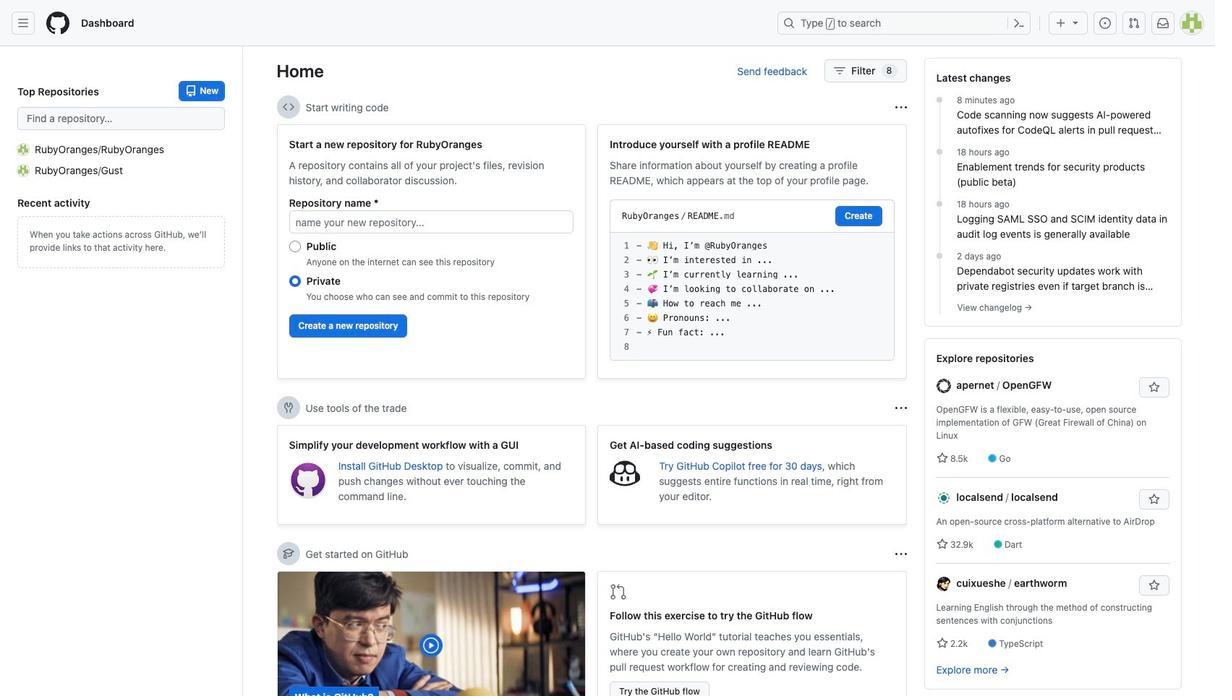 Task type: vqa. For each thing, say whether or not it's contained in the screenshot.
the right now
no



Task type: locate. For each thing, give the bounding box(es) containing it.
star image down @cuixueshe profile icon
[[937, 638, 948, 650]]

1 star this repository image from the top
[[1149, 494, 1160, 506]]

2 vertical spatial dot fill image
[[934, 250, 946, 262]]

star this repository image
[[1149, 494, 1160, 506], [1149, 580, 1160, 592]]

1 vertical spatial why am i seeing this? image
[[895, 403, 907, 414]]

2 star this repository image from the top
[[1149, 580, 1160, 592]]

git pull request image
[[1129, 17, 1140, 29]]

1 vertical spatial star this repository image
[[1149, 580, 1160, 592]]

0 vertical spatial star image
[[937, 539, 948, 551]]

get ai-based coding suggestions element
[[598, 425, 907, 525]]

why am i seeing this? image for get ai-based coding suggestions "element"
[[895, 403, 907, 414]]

dot fill image
[[934, 94, 946, 106], [934, 146, 946, 158], [934, 250, 946, 262]]

star this repository image for @cuixueshe profile icon
[[1149, 580, 1160, 592]]

star this repository image for the @localsend profile image
[[1149, 494, 1160, 506]]

introduce yourself with a profile readme element
[[598, 124, 907, 379]]

@apernet profile image
[[937, 379, 951, 394]]

code image
[[283, 101, 294, 113]]

star image
[[937, 539, 948, 551], [937, 638, 948, 650]]

2 vertical spatial why am i seeing this? image
[[895, 549, 907, 560]]

why am i seeing this? image
[[895, 102, 907, 113], [895, 403, 907, 414], [895, 549, 907, 560]]

1 star image from the top
[[937, 539, 948, 551]]

2 star image from the top
[[937, 638, 948, 650]]

Top Repositories search field
[[17, 107, 225, 130]]

3 why am i seeing this? image from the top
[[895, 549, 907, 560]]

1 why am i seeing this? image from the top
[[895, 102, 907, 113]]

star image up @cuixueshe profile icon
[[937, 539, 948, 551]]

2 why am i seeing this? image from the top
[[895, 403, 907, 414]]

simplify your development workflow with a gui element
[[277, 425, 586, 525]]

explore repositories navigation
[[924, 339, 1182, 690]]

explore element
[[924, 58, 1182, 697]]

1 vertical spatial star image
[[937, 638, 948, 650]]

None radio
[[289, 241, 301, 253], [289, 276, 301, 287], [289, 241, 301, 253], [289, 276, 301, 287]]

Find a repository… text field
[[17, 107, 225, 130]]

0 vertical spatial star this repository image
[[1149, 494, 1160, 506]]

None submit
[[836, 206, 882, 226]]

dot fill image
[[934, 198, 946, 210]]

star image
[[937, 453, 948, 464]]

homepage image
[[46, 12, 69, 35]]

0 vertical spatial why am i seeing this? image
[[895, 102, 907, 113]]

star image for the @localsend profile image
[[937, 539, 948, 551]]

gust image
[[17, 165, 29, 176]]

github desktop image
[[289, 462, 327, 499]]

star this repository image
[[1149, 382, 1160, 394]]

1 vertical spatial dot fill image
[[934, 146, 946, 158]]

0 vertical spatial dot fill image
[[934, 94, 946, 106]]

@localsend profile image
[[937, 491, 951, 506]]

filter image
[[834, 65, 846, 77]]

try the github flow element
[[598, 572, 907, 697]]

command palette image
[[1014, 17, 1025, 29]]

2 dot fill image from the top
[[934, 146, 946, 158]]



Task type: describe. For each thing, give the bounding box(es) containing it.
what is github? element
[[277, 572, 586, 697]]

play image
[[423, 637, 440, 655]]

plus image
[[1056, 17, 1067, 29]]

3 dot fill image from the top
[[934, 250, 946, 262]]

git pull request image
[[610, 584, 627, 601]]

@cuixueshe profile image
[[937, 578, 951, 592]]

notifications image
[[1158, 17, 1169, 29]]

tools image
[[283, 402, 294, 414]]

name your new repository... text field
[[289, 211, 574, 234]]

what is github? image
[[277, 572, 585, 697]]

star image for @cuixueshe profile icon
[[937, 638, 948, 650]]

issue opened image
[[1100, 17, 1111, 29]]

mortar board image
[[283, 548, 294, 560]]

none submit inside introduce yourself with a profile readme element
[[836, 206, 882, 226]]

start a new repository element
[[277, 124, 586, 379]]

1 dot fill image from the top
[[934, 94, 946, 106]]

triangle down image
[[1070, 17, 1082, 28]]

rubyoranges image
[[17, 144, 29, 155]]

why am i seeing this? image for introduce yourself with a profile readme element
[[895, 102, 907, 113]]

why am i seeing this? image for try the github flow element
[[895, 549, 907, 560]]



